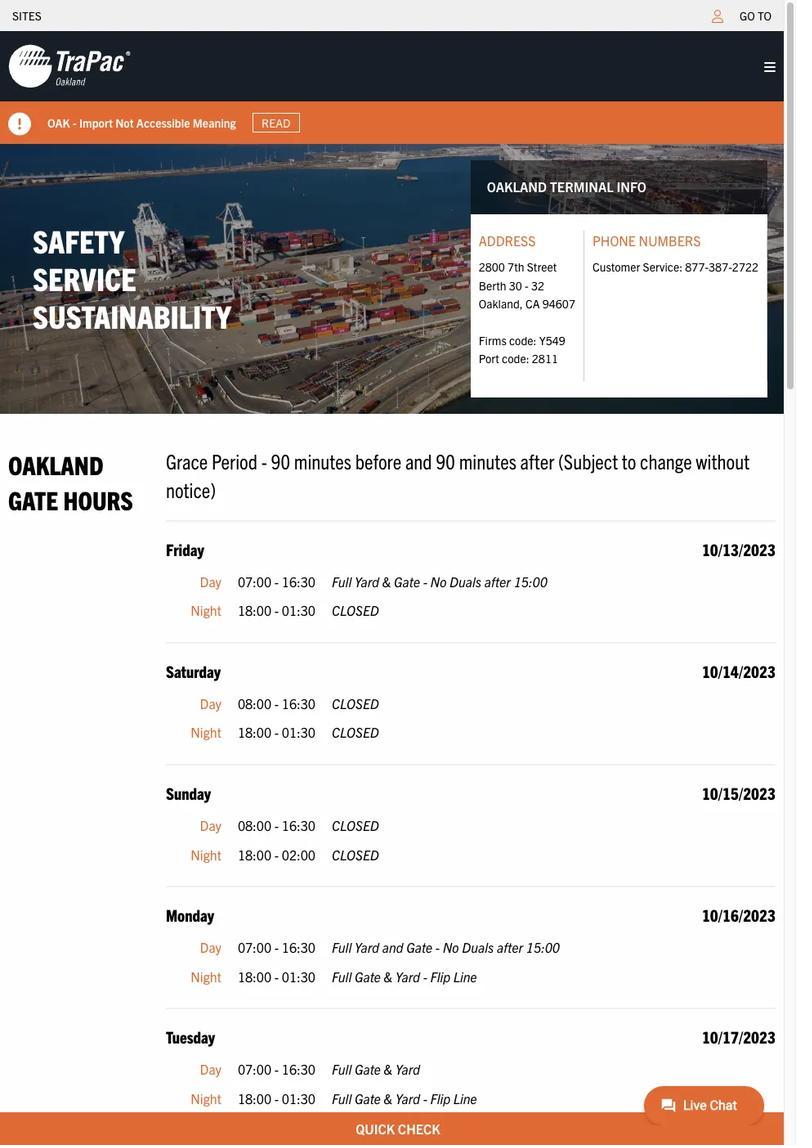 Task type: locate. For each thing, give the bounding box(es) containing it.
1 01:30 from the top
[[282, 602, 316, 619]]

1 vertical spatial oakland
[[8, 448, 104, 480]]

0 vertical spatial and
[[406, 447, 432, 473]]

4 16:30 from the top
[[282, 939, 316, 956]]

4 18:00 from the top
[[238, 968, 272, 985]]

2 01:30 from the top
[[282, 724, 316, 741]]

2 line from the top
[[454, 1090, 477, 1107]]

import
[[79, 115, 113, 130]]

3 01:30 from the top
[[282, 968, 316, 985]]

check
[[398, 1121, 441, 1137]]

day down friday
[[200, 573, 222, 589]]

4 full from the top
[[332, 1061, 352, 1078]]

01:30
[[282, 602, 316, 619], [282, 724, 316, 741], [282, 968, 316, 985], [282, 1090, 316, 1107]]

day down tuesday
[[200, 1061, 222, 1078]]

4 day from the top
[[200, 939, 222, 956]]

08:00 - 16:30 for sunday
[[238, 817, 316, 833]]

read link
[[252, 113, 300, 133]]

service
[[33, 258, 136, 298]]

2 night from the top
[[191, 724, 222, 741]]

night up the monday
[[191, 846, 222, 863]]

2 08:00 from the top
[[238, 817, 272, 833]]

18:00 for friday
[[238, 602, 272, 619]]

1 flip from the top
[[431, 968, 451, 985]]

quick
[[356, 1121, 395, 1137]]

2 18:00 - 01:30 from the top
[[238, 724, 316, 741]]

code:
[[510, 333, 537, 347], [502, 351, 530, 366]]

1 night from the top
[[191, 602, 222, 619]]

full gate & yard
[[332, 1061, 420, 1078]]

day for saturday
[[200, 695, 222, 711]]

and
[[406, 447, 432, 473], [383, 939, 404, 956]]

street
[[527, 259, 557, 274]]

banner containing oak - import not accessible meaning
[[0, 31, 797, 144]]

1 vertical spatial 08:00
[[238, 817, 272, 833]]

5 day from the top
[[200, 1061, 222, 1078]]

flip for tuesday
[[431, 1090, 451, 1107]]

2 vertical spatial 07:00 - 16:30
[[238, 1061, 316, 1078]]

oakland for gate
[[8, 448, 104, 480]]

oak
[[47, 115, 70, 130]]

01:30 for tuesday
[[282, 1090, 316, 1107]]

code: up 2811
[[510, 333, 537, 347]]

full gate & yard - flip line for monday
[[332, 968, 477, 985]]

1 08:00 - 16:30 from the top
[[238, 695, 316, 711]]

duals
[[450, 573, 482, 589], [462, 939, 494, 956]]

18:00
[[238, 602, 272, 619], [238, 724, 272, 741], [238, 846, 272, 863], [238, 968, 272, 985], [238, 1090, 272, 1107]]

1 vertical spatial flip
[[431, 1090, 451, 1107]]

30
[[509, 278, 523, 293]]

0 vertical spatial line
[[454, 968, 477, 985]]

firms
[[479, 333, 507, 347]]

3 16:30 from the top
[[282, 817, 316, 833]]

94607
[[543, 296, 576, 311]]

0 vertical spatial 08:00 - 16:30
[[238, 695, 316, 711]]

flip up check
[[431, 1090, 451, 1107]]

07:00 - 16:30
[[238, 573, 316, 589], [238, 939, 316, 956], [238, 1061, 316, 1078]]

full gate & yard - flip line down full yard and gate - no duals after 15:00
[[332, 968, 477, 985]]

- inside 2800 7th street berth 30 - 32 oakland, ca 94607
[[525, 278, 529, 293]]

1 horizontal spatial oakland
[[487, 178, 547, 195]]

10/14/2023
[[703, 661, 776, 681]]

15:00
[[514, 573, 548, 589], [527, 939, 560, 956]]

0 vertical spatial duals
[[450, 573, 482, 589]]

08:00 for saturday
[[238, 695, 272, 711]]

2 day from the top
[[200, 695, 222, 711]]

oakland terminal info
[[487, 178, 647, 195]]

oakland up hours
[[8, 448, 104, 480]]

phone
[[593, 232, 636, 248]]

877-
[[686, 259, 709, 274]]

0 vertical spatial 07:00
[[238, 573, 272, 589]]

08:00 for sunday
[[238, 817, 272, 833]]

18:00 - 01:30 for monday
[[238, 968, 316, 985]]

full gate & yard - flip line
[[332, 968, 477, 985], [332, 1090, 477, 1107]]

16:30 for sunday
[[282, 817, 316, 833]]

5 closed from the top
[[332, 846, 379, 863]]

night
[[191, 602, 222, 619], [191, 724, 222, 741], [191, 846, 222, 863], [191, 968, 222, 985], [191, 1090, 222, 1107]]

after
[[521, 447, 555, 473], [485, 573, 511, 589], [497, 939, 524, 956]]

1 vertical spatial 07:00 - 16:30
[[238, 939, 316, 956]]

01:30 for friday
[[282, 602, 316, 619]]

grace
[[166, 447, 208, 473]]

0 vertical spatial flip
[[431, 968, 451, 985]]

1 horizontal spatial minutes
[[459, 447, 517, 473]]

5 16:30 from the top
[[282, 1061, 316, 1078]]

1 08:00 from the top
[[238, 695, 272, 711]]

after inside the grace period - 90 minutes before and 90 minutes after (subject to change without notice)
[[521, 447, 555, 473]]

16:30 for tuesday
[[282, 1061, 316, 1078]]

minutes
[[294, 447, 352, 473], [459, 447, 517, 473]]

08:00 - 16:30
[[238, 695, 316, 711], [238, 817, 316, 833]]

&
[[383, 573, 391, 589], [384, 968, 393, 985], [384, 1061, 393, 1078], [384, 1090, 393, 1107]]

3 07:00 from the top
[[238, 1061, 272, 1078]]

oakland up 'address'
[[487, 178, 547, 195]]

2 full gate & yard - flip line from the top
[[332, 1090, 477, 1107]]

1 vertical spatial after
[[485, 573, 511, 589]]

1 18:00 - 01:30 from the top
[[238, 602, 316, 619]]

2 vertical spatial after
[[497, 939, 524, 956]]

yard
[[355, 573, 380, 589], [355, 939, 380, 956], [396, 968, 420, 985], [396, 1061, 420, 1078], [396, 1090, 420, 1107]]

1 vertical spatial line
[[454, 1090, 477, 1107]]

1 horizontal spatial 90
[[436, 447, 456, 473]]

15:00 for 10/16/2023
[[527, 939, 560, 956]]

period
[[212, 447, 258, 473]]

and inside the grace period - 90 minutes before and 90 minutes after (subject to change without notice)
[[406, 447, 432, 473]]

387-
[[709, 259, 733, 274]]

night down saturday
[[191, 724, 222, 741]]

night up saturday
[[191, 602, 222, 619]]

ca
[[526, 296, 540, 311]]

code: right port
[[502, 351, 530, 366]]

3 18:00 - 01:30 from the top
[[238, 968, 316, 985]]

2 flip from the top
[[431, 1090, 451, 1107]]

notice)
[[166, 476, 216, 502]]

0 vertical spatial 08:00
[[238, 695, 272, 711]]

3 18:00 from the top
[[238, 846, 272, 863]]

no
[[431, 573, 447, 589], [443, 939, 459, 956]]

light image
[[713, 10, 724, 23]]

gate
[[8, 483, 58, 515], [394, 573, 420, 589], [407, 939, 433, 956], [355, 968, 381, 985], [355, 1061, 381, 1078], [355, 1090, 381, 1107]]

line up quick check link
[[454, 1090, 477, 1107]]

18:00 for tuesday
[[238, 1090, 272, 1107]]

2800
[[479, 259, 505, 274]]

1 07:00 - 16:30 from the top
[[238, 573, 316, 589]]

18:00 - 01:30 for saturday
[[238, 724, 316, 741]]

monday
[[166, 905, 214, 925]]

16:30 for friday
[[282, 573, 316, 589]]

full for tuesday
[[332, 1061, 352, 1078]]

-
[[73, 115, 77, 130], [525, 278, 529, 293], [261, 447, 267, 473], [275, 573, 279, 589], [423, 573, 428, 589], [275, 602, 279, 619], [275, 695, 279, 711], [275, 724, 279, 741], [275, 817, 279, 833], [275, 846, 279, 863], [275, 939, 279, 956], [436, 939, 440, 956], [275, 968, 279, 985], [423, 968, 428, 985], [275, 1061, 279, 1078], [275, 1090, 279, 1107], [423, 1090, 428, 1107]]

sunday
[[166, 783, 211, 803]]

90 right period
[[271, 447, 291, 473]]

0 horizontal spatial minutes
[[294, 447, 352, 473]]

16:30 for monday
[[282, 939, 316, 956]]

day for monday
[[200, 939, 222, 956]]

2 16:30 from the top
[[282, 695, 316, 711]]

grace period - 90 minutes before and 90 minutes after (subject to change without notice)
[[166, 447, 750, 502]]

oakland for terminal
[[487, 178, 547, 195]]

1 closed from the top
[[332, 602, 379, 619]]

1 vertical spatial full gate & yard - flip line
[[332, 1090, 477, 1107]]

2 vertical spatial 07:00
[[238, 1061, 272, 1078]]

berth
[[479, 278, 507, 293]]

day down sunday
[[200, 817, 222, 833]]

1 18:00 from the top
[[238, 602, 272, 619]]

16:30
[[282, 573, 316, 589], [282, 695, 316, 711], [282, 817, 316, 833], [282, 939, 316, 956], [282, 1061, 316, 1078]]

full gate & yard - flip line for tuesday
[[332, 1090, 477, 1107]]

08:00
[[238, 695, 272, 711], [238, 817, 272, 833]]

4 night from the top
[[191, 968, 222, 985]]

full
[[332, 573, 352, 589], [332, 939, 352, 956], [332, 968, 352, 985], [332, 1061, 352, 1078], [332, 1090, 352, 1107]]

0 vertical spatial after
[[521, 447, 555, 473]]

closed for saturday
[[332, 724, 379, 741]]

go to
[[740, 8, 772, 23]]

90 right before
[[436, 447, 456, 473]]

line for 10/17/2023
[[454, 1090, 477, 1107]]

0 horizontal spatial 90
[[271, 447, 291, 473]]

1 day from the top
[[200, 573, 222, 589]]

18:00 for sunday
[[238, 846, 272, 863]]

closed for sunday
[[332, 846, 379, 863]]

4 18:00 - 01:30 from the top
[[238, 1090, 316, 1107]]

flip down full yard and gate - no duals after 15:00
[[431, 968, 451, 985]]

night for friday
[[191, 602, 222, 619]]

service:
[[643, 259, 683, 274]]

1 vertical spatial duals
[[462, 939, 494, 956]]

2 07:00 from the top
[[238, 939, 272, 956]]

night up tuesday
[[191, 968, 222, 985]]

0 horizontal spatial and
[[383, 939, 404, 956]]

4 01:30 from the top
[[282, 1090, 316, 1107]]

0 vertical spatial no
[[431, 573, 447, 589]]

18:00 - 01:30
[[238, 602, 316, 619], [238, 724, 316, 741], [238, 968, 316, 985], [238, 1090, 316, 1107]]

phone numbers
[[593, 232, 701, 248]]

1 vertical spatial no
[[443, 939, 459, 956]]

90
[[271, 447, 291, 473], [436, 447, 456, 473]]

day
[[200, 573, 222, 589], [200, 695, 222, 711], [200, 817, 222, 833], [200, 939, 222, 956], [200, 1061, 222, 1078]]

1 full from the top
[[332, 573, 352, 589]]

- inside the grace period - 90 minutes before and 90 minutes after (subject to change without notice)
[[261, 447, 267, 473]]

full for monday
[[332, 939, 352, 956]]

safety service sustainability
[[33, 221, 231, 335]]

2 08:00 - 16:30 from the top
[[238, 817, 316, 833]]

3 closed from the top
[[332, 724, 379, 741]]

3 day from the top
[[200, 817, 222, 833]]

1 horizontal spatial and
[[406, 447, 432, 473]]

day down saturday
[[200, 695, 222, 711]]

0 horizontal spatial oakland
[[8, 448, 104, 480]]

1 16:30 from the top
[[282, 573, 316, 589]]

3 07:00 - 16:30 from the top
[[238, 1061, 316, 1078]]

1 line from the top
[[454, 968, 477, 985]]

5 night from the top
[[191, 1090, 222, 1107]]

0 vertical spatial full gate & yard - flip line
[[332, 968, 477, 985]]

line
[[454, 968, 477, 985], [454, 1090, 477, 1107]]

full gate & yard - flip line up quick check link
[[332, 1090, 477, 1107]]

1 vertical spatial 07:00
[[238, 939, 272, 956]]

02:00
[[282, 846, 316, 863]]

1 full gate & yard - flip line from the top
[[332, 968, 477, 985]]

flip
[[431, 968, 451, 985], [431, 1090, 451, 1107]]

3 night from the top
[[191, 846, 222, 863]]

18:00 for monday
[[238, 968, 272, 985]]

2 18:00 from the top
[[238, 724, 272, 741]]

2 07:00 - 16:30 from the top
[[238, 939, 316, 956]]

0 vertical spatial 07:00 - 16:30
[[238, 573, 316, 589]]

closed
[[332, 602, 379, 619], [332, 695, 379, 711], [332, 724, 379, 741], [332, 817, 379, 833], [332, 846, 379, 863]]

banner
[[0, 31, 797, 144]]

day down the monday
[[200, 939, 222, 956]]

5 18:00 from the top
[[238, 1090, 272, 1107]]

0 vertical spatial 15:00
[[514, 573, 548, 589]]

10/15/2023
[[703, 783, 776, 803]]

oakland inside oakland gate hours
[[8, 448, 104, 480]]

safety
[[33, 221, 125, 260]]

line down full yard and gate - no duals after 15:00
[[454, 968, 477, 985]]

16:30 for saturday
[[282, 695, 316, 711]]

oakland
[[487, 178, 547, 195], [8, 448, 104, 480]]

0 vertical spatial oakland
[[487, 178, 547, 195]]

1 vertical spatial 15:00
[[527, 939, 560, 956]]

07:00
[[238, 573, 272, 589], [238, 939, 272, 956], [238, 1061, 272, 1078]]

1 vertical spatial 08:00 - 16:30
[[238, 817, 316, 833]]

1 07:00 from the top
[[238, 573, 272, 589]]

sites
[[12, 8, 42, 23]]

2 full from the top
[[332, 939, 352, 956]]

2 closed from the top
[[332, 695, 379, 711]]

2811
[[532, 351, 559, 366]]

night down tuesday
[[191, 1090, 222, 1107]]



Task type: describe. For each thing, give the bounding box(es) containing it.
2 minutes from the left
[[459, 447, 517, 473]]

18:00 - 01:30 for friday
[[238, 602, 316, 619]]

address
[[479, 232, 536, 248]]

full for friday
[[332, 573, 352, 589]]

07:00 - 16:30 for monday
[[238, 939, 316, 956]]

day for tuesday
[[200, 1061, 222, 1078]]

numbers
[[639, 232, 701, 248]]

no for monday
[[443, 939, 459, 956]]

tuesday
[[166, 1027, 215, 1047]]

after for 10/16/2023
[[497, 939, 524, 956]]

7th
[[508, 259, 525, 274]]

15:00 for 10/13/2023
[[514, 573, 548, 589]]

10/13/2023
[[703, 539, 776, 559]]

2722
[[733, 259, 759, 274]]

customer
[[593, 259, 641, 274]]

meaning
[[193, 115, 236, 130]]

oakland image
[[8, 43, 131, 89]]

accessible
[[136, 115, 190, 130]]

sustainability
[[33, 296, 231, 335]]

quick check
[[356, 1121, 441, 1137]]

no for friday
[[431, 573, 447, 589]]

07:00 for monday
[[238, 939, 272, 956]]

10/17/2023
[[703, 1027, 776, 1047]]

line for 10/16/2023
[[454, 968, 477, 985]]

friday
[[166, 539, 204, 559]]

2800 7th street berth 30 - 32 oakland, ca 94607
[[479, 259, 576, 311]]

01:30 for saturday
[[282, 724, 316, 741]]

4 closed from the top
[[332, 817, 379, 833]]

go
[[740, 8, 756, 23]]

18:00 for saturday
[[238, 724, 272, 741]]

night for tuesday
[[191, 1090, 222, 1107]]

to
[[622, 447, 637, 473]]

gate inside oakland gate hours
[[8, 483, 58, 515]]

full yard and gate - no duals after 15:00
[[332, 939, 560, 956]]

firms code:  y549 port code:  2811
[[479, 333, 566, 366]]

duals for 10/13/2023
[[450, 573, 482, 589]]

3 full from the top
[[332, 968, 352, 985]]

closed for friday
[[332, 602, 379, 619]]

change
[[641, 447, 693, 473]]

night for monday
[[191, 968, 222, 985]]

5 full from the top
[[332, 1090, 352, 1107]]

1 minutes from the left
[[294, 447, 352, 473]]

flip for monday
[[431, 968, 451, 985]]

1 vertical spatial code:
[[502, 351, 530, 366]]

oakland gate hours
[[8, 448, 133, 515]]

night for saturday
[[191, 724, 222, 741]]

after for 10/13/2023
[[485, 573, 511, 589]]

07:00 for friday
[[238, 573, 272, 589]]

(subject
[[559, 447, 618, 473]]

day for sunday
[[200, 817, 222, 833]]

night for sunday
[[191, 846, 222, 863]]

0 vertical spatial code:
[[510, 333, 537, 347]]

solid image
[[765, 61, 776, 74]]

10/16/2023
[[703, 905, 776, 925]]

to
[[758, 8, 772, 23]]

read
[[262, 115, 291, 130]]

without
[[696, 447, 750, 473]]

01:30 for monday
[[282, 968, 316, 985]]

oak - import not accessible meaning
[[47, 115, 236, 130]]

1 90 from the left
[[271, 447, 291, 473]]

day for friday
[[200, 573, 222, 589]]

07:00 for tuesday
[[238, 1061, 272, 1078]]

before
[[356, 447, 402, 473]]

1 vertical spatial and
[[383, 939, 404, 956]]

solid image
[[8, 113, 31, 136]]

18:00 - 02:00
[[238, 846, 316, 863]]

07:00 - 16:30 for friday
[[238, 573, 316, 589]]

quick check link
[[0, 1112, 797, 1145]]

info
[[617, 178, 647, 195]]

07:00 - 16:30 for tuesday
[[238, 1061, 316, 1078]]

saturday
[[166, 661, 221, 681]]

08:00 - 16:30 for saturday
[[238, 695, 316, 711]]

full yard & gate - no duals after 15:00
[[332, 573, 548, 589]]

y549
[[540, 333, 566, 347]]

hours
[[63, 483, 133, 515]]

customer service: 877-387-2722
[[593, 259, 759, 274]]

2 90 from the left
[[436, 447, 456, 473]]

terminal
[[550, 178, 614, 195]]

- inside banner
[[73, 115, 77, 130]]

not
[[116, 115, 134, 130]]

32
[[532, 278, 545, 293]]

oakland,
[[479, 296, 523, 311]]

duals for 10/16/2023
[[462, 939, 494, 956]]

port
[[479, 351, 500, 366]]

18:00 - 01:30 for tuesday
[[238, 1090, 316, 1107]]



Task type: vqa. For each thing, say whether or not it's contained in the screenshot.
Shipping
no



